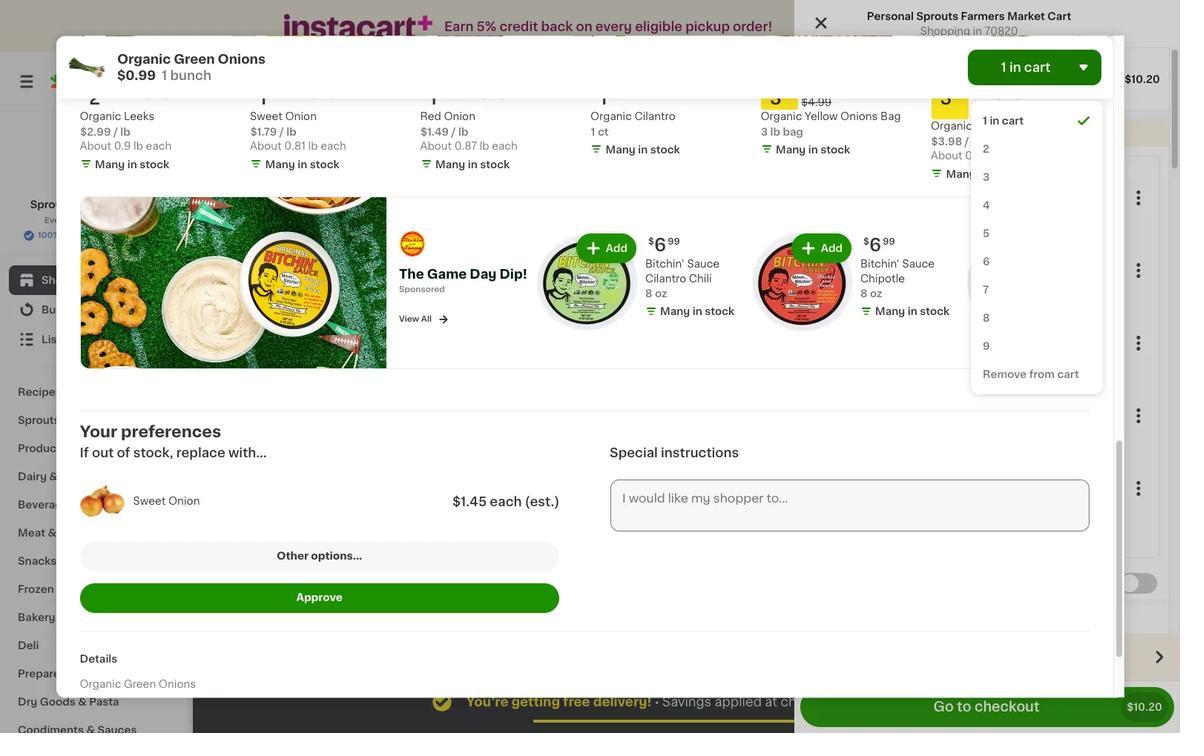 Task type: locate. For each thing, give the bounding box(es) containing it.
remove green bell pepper image
[[858, 230, 876, 248]]

2 1 ct from the top
[[892, 306, 910, 317]]

100% satisfaction guarantee inside button
[[38, 231, 157, 240]]

add button for sprouts string cheese
[[414, 186, 472, 213]]

many down celery
[[237, 58, 267, 68]]

each (est.) right 45
[[286, 89, 335, 98]]

bitchin' sauce original link
[[965, 231, 1175, 335]]

(est.) down all stores
[[144, 89, 169, 98]]

69 for 2
[[101, 90, 113, 99]]

$ inside $ 1 57
[[358, 18, 364, 27]]

melissa's organic ginger root button
[[851, 336, 1073, 351]]

$8.49 element
[[1018, 308, 1139, 334]]

1 in cart up all
[[982, 115, 1023, 125]]

$2.69 each (estimated) element
[[80, 84, 238, 109]]

0 vertical spatial $6.99
[[794, 322, 824, 332]]

0 horizontal spatial farmers
[[75, 200, 119, 210]]

8.5
[[864, 688, 881, 698], [619, 703, 637, 713], [742, 703, 759, 713], [986, 703, 1004, 713], [1109, 703, 1126, 713]]

of inside seeds of change organic spanish style rice 8.5 oz
[[1022, 658, 1035, 669]]

stock down first
[[820, 144, 850, 155]]

1 horizontal spatial sweet
[[250, 112, 282, 122]]

your up out at the bottom
[[80, 425, 117, 440]]

green for organic green onions 1 bunch
[[897, 266, 930, 276]]

onion for red onion $1.49 / lb about 0.87 lb each
[[444, 112, 475, 122]]

1 sauce from the left
[[687, 259, 719, 270]]

view for view all
[[399, 316, 419, 324]]

0 vertical spatial all
[[156, 78, 166, 86]]

options...
[[311, 552, 362, 562]]

pickup down bag
[[854, 128, 891, 139]]

rice down quinoa
[[777, 688, 801, 698]]

1 horizontal spatial all
[[421, 316, 431, 324]]

$ inside $ 3 86
[[934, 90, 940, 99]]

$ 3 50
[[623, 18, 655, 35]]

3 seeds from the left
[[986, 658, 1019, 669]]

3 rice from the left
[[986, 688, 1010, 698]]

produce
[[18, 444, 63, 454]]

0 horizontal spatial your
[[80, 425, 117, 440]]

2 inside item carousel region
[[89, 89, 100, 106]]

approve button
[[80, 584, 559, 613]]

8.5 oz left checkout.
[[742, 703, 774, 713]]

1 horizontal spatial farmers
[[897, 59, 941, 70]]

99 for celery
[[240, 18, 253, 27]]

1 vertical spatial market
[[943, 59, 981, 70]]

bitchin' for bitchin' sauce chipotle
[[860, 259, 899, 270]]

0 horizontal spatial cart
[[1002, 115, 1023, 125]]

4 product group from the top
[[804, 403, 1159, 475]]

replace
[[176, 447, 225, 459]]

100% satisfaction guarantee down everyday store prices "link"
[[38, 231, 157, 240]]

in inside personal sprouts farmers market cart shopping in 70820
[[973, 26, 982, 36]]

$ 6 99
[[648, 237, 680, 254], [863, 237, 895, 254], [358, 314, 390, 331]]

100% inside button
[[38, 231, 60, 240]]

$1.49 down zucchini
[[1018, 55, 1047, 65]]

1 horizontal spatial 100%
[[867, 89, 896, 99]]

add button for seeds of change organic spanish style rice
[[1041, 495, 1098, 521]]

view for view all (30+)
[[968, 138, 994, 148]]

lean
[[1044, 366, 1069, 377]]

item carousel region
[[80, 0, 1110, 190], [223, 128, 1139, 420], [607, 490, 1180, 734]]

brown left checkout.
[[742, 688, 775, 698]]

bell
[[777, 40, 796, 50], [887, 193, 907, 203]]

0 horizontal spatial free
[[563, 696, 590, 708]]

0 vertical spatial 69
[[101, 90, 113, 99]]

1 vertical spatial at
[[765, 696, 777, 708]]

1 vertical spatial 1 ct
[[892, 306, 910, 317]]

sellers
[[264, 135, 320, 150]]

market
[[1007, 11, 1045, 22], [943, 59, 981, 70], [121, 200, 159, 210]]

$6.99 right "89"
[[794, 322, 824, 332]]

seeds for seeds of cha
[[1109, 658, 1142, 669]]

0 horizontal spatial yellow
[[620, 55, 654, 65]]

each (est.) inside $1.57 each (estimated) element
[[390, 18, 439, 26]]

5%
[[477, 21, 496, 33]]

1 bitchin' from the left
[[645, 259, 684, 270]]

yellow right yellow onion icon
[[851, 484, 886, 494]]

$0.76 each (estimated) element
[[1018, 12, 1139, 38]]

99 left view all
[[378, 315, 390, 324]]

2 $ 1 50 from the left
[[756, 18, 783, 35]]

option
[[976, 106, 1097, 134]]

many down 11.15
[[901, 384, 931, 394]]

sugar
[[699, 337, 729, 347]]

2 3 4 5 6 7 8 9 remove from cart
[[982, 143, 1079, 379]]

1 vertical spatial 0
[[231, 314, 244, 331]]

1 vertical spatial guarantee
[[114, 231, 157, 240]]

2
[[895, 18, 906, 35], [89, 89, 100, 106], [982, 143, 989, 154]]

0 vertical spatial cilantro
[[635, 112, 675, 122]]

1 right organic green onions image
[[851, 280, 856, 291]]

3 change from the left
[[1038, 658, 1078, 669]]

pepper for green bell pepper
[[910, 193, 949, 203]]

oz up $ 8 99
[[655, 289, 667, 299]]

organic up 86
[[932, 66, 975, 77]]

1 vertical spatial yellow
[[805, 112, 838, 122]]

0 horizontal spatial brown
[[663, 673, 696, 684]]

each (est.) inside $1.30 each (estimated) element
[[456, 89, 505, 98]]

8.5 inside seeds of change organic brown basmati rte rice 8.5 oz
[[619, 703, 637, 713]]

0 for $ 0 76
[[1027, 18, 1040, 35]]

1 horizontal spatial pepper
[[910, 193, 949, 203]]

8.5 right with
[[864, 688, 881, 698]]

add for pederson's no sugar hickory smoked uncured bacon, no gestation crates
[[708, 194, 729, 205]]

bell inside button
[[887, 193, 907, 203]]

50 right 5%
[[506, 18, 518, 27]]

each (est.) for $ 2 69
[[119, 89, 169, 98]]

0 vertical spatial cart
[[1024, 61, 1050, 73]]

market up 70820
[[1007, 11, 1045, 22]]

of for spanish
[[1022, 658, 1035, 669]]

/ inside zucchini squash $1.49 / lb about 0.51 lb each
[[1049, 55, 1054, 65]]

approve
[[296, 593, 343, 604]]

$1.49
[[1018, 55, 1047, 65], [420, 127, 448, 137]]

each inside organic asparagus $3.98 / lb about 0.97 lb each
[[1002, 151, 1028, 161]]

product group containing roma tomato
[[804, 403, 1159, 475]]

roma tomato
[[851, 411, 926, 421]]

1 vertical spatial no
[[706, 366, 721, 377]]

ct
[[597, 127, 608, 137], [899, 234, 910, 244], [899, 306, 910, 317], [899, 528, 910, 538]]

$4.99
[[801, 97, 831, 107]]

16
[[1018, 381, 1030, 391]]

rice right rte
[[685, 688, 709, 698]]

organic up checkout at the right of the page
[[986, 673, 1028, 684]]

your
[[803, 128, 827, 139], [80, 425, 117, 440]]

dry
[[18, 697, 37, 708]]

all left stores
[[156, 78, 166, 86]]

2 horizontal spatial $ 6 99
[[863, 237, 895, 254]]

0 vertical spatial 1 in cart
[[1001, 61, 1050, 73]]

2 horizontal spatial cart
[[1057, 369, 1079, 379]]

again
[[75, 305, 104, 315]]

5 product group from the top
[[804, 475, 1159, 552]]

bag
[[782, 127, 803, 137]]

each (est.) for $ 1 57
[[390, 18, 439, 26]]

sweet onion $1.79 / lb about 0.81 lb each
[[250, 112, 346, 152]]

roma tomato image
[[810, 409, 846, 444]]

8 inside bitchin' sauce chipotle 8 oz
[[860, 289, 867, 299]]

1 vertical spatial brown
[[742, 688, 775, 698]]

guarantee
[[964, 89, 1019, 99], [114, 231, 157, 240]]

checkout
[[975, 701, 1040, 714]]

melissa's baby dutch yellow potatoes
[[620, 40, 732, 65]]

0 vertical spatial guarantee
[[964, 89, 1019, 99]]

$ 1 30
[[423, 89, 450, 106]]

change
[[670, 658, 711, 669], [793, 658, 834, 669], [1038, 658, 1078, 669]]

onion for yellow onion
[[888, 484, 921, 494]]

2 sauce from the left
[[902, 259, 934, 270]]

2 product group from the top
[[804, 257, 1159, 330]]

about for $ 1 30
[[420, 141, 452, 152]]

style
[[1075, 673, 1102, 684]]

$1.57 each (estimated) element
[[355, 12, 476, 38]]

ct down $ 1 29
[[597, 127, 608, 137]]

$ inside $ 3 50
[[623, 18, 629, 27]]

add for sprouts string cheese
[[442, 194, 464, 205]]

onions inside $ 3 50 $4.99 organic yellow onions bag 3 lb bag
[[840, 112, 878, 122]]

at inside popup button
[[814, 76, 825, 87]]

57
[[373, 18, 384, 27]]

many down • savings applied at checkout. at the right of page
[[757, 721, 786, 731]]

checkout.
[[781, 696, 844, 708]]

rice inside seeds of change organic quinoa & brown rice with garlic
[[777, 688, 801, 698]]

add for goodness grazecious organic grass-fed 85% lean ground beef
[[1106, 194, 1127, 205]]

(est.) inside $1.45 each (estimated) element
[[311, 89, 335, 98]]

3 product group from the top
[[804, 330, 1159, 403]]

0 vertical spatial brown
[[663, 673, 696, 684]]

garlic down $ 0 69
[[223, 337, 253, 347]]

sweet up the $1.79
[[250, 112, 282, 122]]

rice
[[685, 688, 709, 698], [777, 688, 801, 698], [986, 688, 1010, 698]]

string
[[399, 337, 430, 347]]

$ 6 99 up chipotle
[[863, 237, 895, 254]]

0 horizontal spatial $6.99
[[794, 322, 824, 332]]

0 horizontal spatial bitchin'
[[645, 259, 684, 270]]

brown up rte
[[663, 673, 696, 684]]

6 up 12
[[364, 314, 376, 331]]

many left sto in the bottom of the page
[[1124, 721, 1154, 731]]

lists link
[[9, 325, 180, 355]]

(est.) inside $1.57 each (estimated) element
[[415, 18, 439, 26]]

5 inside 2 3 4 5 6 7 8 9 remove from cart
[[982, 228, 989, 238]]

/ right the $1.79
[[279, 127, 284, 137]]

(est.) for $ 2 69
[[144, 89, 169, 98]]

8 up caesar on the top right of the page
[[982, 312, 989, 323]]

yellow down the $4.99
[[805, 112, 838, 122]]

seeds inside seeds of change organic spanish style rice 8.5 oz
[[986, 658, 1019, 669]]

suggested items
[[806, 616, 923, 630]]

& for dairy
[[49, 472, 58, 482]]

$6.99 inside product group
[[1090, 338, 1121, 349]]

bag
[[880, 112, 901, 122]]

oz right 12
[[369, 351, 381, 362]]

onions
[[217, 53, 265, 65], [840, 112, 878, 122], [932, 266, 971, 276], [159, 680, 196, 690]]

dry goods & pasta
[[18, 697, 119, 708]]

each (est.) inside $3.86 each (estimated) original price: $4.84 element
[[971, 89, 1020, 98]]

pepper inside button
[[910, 193, 949, 203]]

oz inside bitchin' sauce chipotle 8 oz
[[870, 289, 882, 299]]

each inside organic leeks $2.99 / lb about 0.9 lb each
[[146, 141, 171, 152]]

1 vertical spatial sweet
[[133, 497, 166, 507]]

0 horizontal spatial market
[[121, 200, 159, 210]]

product group
[[223, 182, 343, 370], [355, 182, 476, 364], [488, 182, 609, 379], [620, 182, 741, 407], [753, 182, 874, 392], [886, 182, 1007, 400], [1018, 182, 1139, 414], [619, 490, 736, 734], [864, 490, 981, 734], [986, 490, 1103, 734]]

original
[[1075, 274, 1116, 284]]

$ inside $ 3
[[1112, 619, 1118, 628]]

0 horizontal spatial $1.49
[[420, 127, 448, 137]]

deli
[[18, 641, 39, 651]]

each (est.) right 30 at the top
[[456, 89, 505, 98]]

each up about 0.51 lb each at the left of the page
[[528, 314, 550, 323]]

sprouts farmers market
[[852, 59, 981, 70], [30, 200, 159, 210]]

add for about 0.51 lb each
[[575, 194, 597, 205]]

instacart logo image
[[50, 73, 139, 90]]

4841
[[828, 76, 856, 87]]

0 vertical spatial sprouts farmers market
[[852, 59, 981, 70]]

sprouts string cheese 12 oz
[[355, 337, 472, 362]]

& inside seeds of change organic quinoa & brown rice with garlic
[[826, 673, 834, 684]]

bitchin' sauce game day dip image
[[80, 197, 386, 369]]

/ inside organic asparagus $3.98 / lb about 0.97 lb each
[[964, 136, 969, 147]]

yellow down melissa's
[[620, 55, 654, 65]]

many in stock down checkout.
[[757, 721, 831, 731]]

/ for $ 1 45
[[279, 127, 284, 137]]

0 horizontal spatial no
[[681, 337, 696, 347]]

satisfaction down square
[[898, 89, 962, 99]]

bakery link
[[9, 604, 180, 632]]

/ inside organic leeks $2.99 / lb about 0.9 lb each
[[113, 127, 118, 137]]

beverages
[[18, 500, 75, 510]]

sprouts inside personal sprouts farmers market cart shopping in 70820
[[916, 11, 958, 22]]

0 horizontal spatial pickup
[[685, 21, 730, 33]]

green
[[173, 53, 214, 65], [851, 193, 885, 203], [897, 266, 930, 276], [124, 680, 156, 690]]

2 horizontal spatial change
[[1038, 658, 1078, 669]]

2 rice from the left
[[777, 688, 801, 698]]

sprouts farmers market up square
[[852, 59, 981, 70]]

1 horizontal spatial $ 1 50
[[756, 18, 783, 35]]

2 change from the left
[[793, 658, 834, 669]]

sprouts down $ 2 49
[[886, 40, 927, 50]]

oz inside bitchin' sauce cilantro chili 8 oz
[[655, 289, 667, 299]]

remove organic green onions image
[[858, 303, 876, 320]]

add for seeds of change organic brown basmati rte rice
[[702, 503, 724, 513]]

1 rice from the left
[[685, 688, 709, 698]]

3 1 ct from the top
[[892, 528, 910, 538]]

many down bitchin' sauce cilantro chili 8 oz
[[660, 307, 690, 317]]

view
[[968, 138, 994, 148], [399, 316, 419, 324]]

1 inside organic green onions 1 bunch
[[851, 280, 856, 291]]

/ for $ 2 69
[[113, 127, 118, 137]]

many in stock up the 100% satisfaction guarantee link
[[901, 72, 975, 83]]

1 horizontal spatial at
[[814, 76, 825, 87]]

item carousel region containing 2
[[80, 0, 1110, 190]]

onion inside button
[[888, 484, 921, 494]]

satisfaction
[[898, 89, 962, 99], [62, 231, 112, 240]]

product group containing yellow onion
[[804, 475, 1159, 552]]

4 of from the left
[[1144, 658, 1157, 669]]

goodness grazecious organic grass-fed 85% lean ground beef 16 oz
[[1018, 337, 1138, 391]]

99 for taylor farms caesar chopped salad kit
[[908, 315, 920, 324]]

1 horizontal spatial your
[[803, 128, 827, 139]]

1 horizontal spatial yellow
[[805, 112, 838, 122]]

2 bitchin' from the left
[[860, 259, 899, 270]]

onion inside red onion $1.49 / lb about 0.87 lb each
[[444, 112, 475, 122]]

8.5 oz for seeds of change organic quinoa & brown rice with garlic
[[742, 703, 774, 713]]

sprouts up 12
[[355, 337, 396, 347]]

add button for seeds of change organic brown basmati rte rice
[[674, 495, 731, 521]]

1 vertical spatial 100% satisfaction guarantee
[[38, 231, 157, 240]]

1 in cart up noon
[[1001, 61, 1050, 73]]

2 vertical spatial market
[[121, 200, 159, 210]]

0 vertical spatial your
[[803, 128, 827, 139]]

/ inside sweet onion $1.79 / lb about 0.81 lb each
[[279, 127, 284, 137]]

8.5 right "to"
[[986, 703, 1004, 713]]

farmers inside personal sprouts farmers market cart shopping in 70820
[[961, 11, 1005, 22]]

market up prices
[[121, 200, 159, 210]]

$ 1 50
[[491, 18, 518, 35], [756, 18, 783, 35]]

1
[[231, 18, 239, 35], [364, 18, 372, 35], [497, 18, 504, 35], [762, 18, 770, 35], [1001, 61, 1006, 73], [161, 69, 167, 81], [259, 89, 266, 106], [429, 89, 437, 106], [599, 89, 607, 106], [982, 115, 987, 125], [590, 127, 595, 137], [892, 234, 897, 244], [851, 280, 856, 291], [892, 306, 897, 317], [892, 528, 897, 538]]

bitchin' inside bitchin' sauce original
[[1075, 259, 1114, 270]]

each up $4.84
[[971, 89, 993, 98]]

0 horizontal spatial 8.5 oz
[[742, 703, 774, 713]]

2 horizontal spatial bitchin'
[[1075, 259, 1114, 270]]

$ inside $ 2 49
[[889, 18, 895, 27]]

many in stock down 0.97
[[946, 169, 1020, 179]]

0 vertical spatial at
[[814, 76, 825, 87]]

increment quantity of yellow onion image
[[926, 524, 944, 542]]

organic inside goodness grazecious organic grass-fed 85% lean ground beef 16 oz
[[1018, 351, 1060, 362]]

each (est.) inside $0.76 each (estimated) element
[[1058, 18, 1108, 26]]

bunch up remove organic green onions image
[[858, 280, 891, 291]]

2 horizontal spatial market
[[1007, 11, 1045, 22]]

(est.) for $ 0 76
[[1083, 18, 1108, 26]]

getting
[[511, 696, 560, 708]]

each down (30+)
[[1002, 151, 1028, 161]]

99 inside the $ 3 99
[[908, 315, 920, 324]]

garlic inside seeds of change organic quinoa & brown rice with garlic
[[742, 703, 772, 713]]

& right meat
[[48, 528, 56, 538]]

your first pickup is free!
[[803, 128, 930, 139]]

bitchin' up chipotle
[[860, 259, 899, 270]]

ct for green bell pepper image
[[899, 234, 910, 244]]

the game day dip! spo nsored
[[399, 269, 527, 294]]

cart down grass-
[[1057, 369, 1079, 379]]

99
[[240, 18, 253, 27], [667, 238, 680, 247], [882, 238, 895, 247], [378, 315, 390, 324], [643, 315, 655, 324], [908, 315, 920, 324]]

100% down rouzan
[[867, 89, 896, 99]]

$ inside $ 1 45
[[253, 90, 259, 99]]

organic inside $ 3 50 $4.99 organic yellow onions bag 3 lb bag
[[761, 112, 802, 122]]

2 inside 2 3 4 5 6 7 8 9 remove from cart
[[982, 143, 989, 154]]

asparagus
[[975, 121, 1030, 132]]

rice for quinoa
[[777, 688, 801, 698]]

red inside red onion $1.49 / lb about 0.87 lb each
[[420, 112, 441, 122]]

8.5 down 'basmati'
[[619, 703, 637, 713]]

add button for garlic
[[282, 186, 339, 213]]

free
[[845, 22, 867, 32], [563, 696, 590, 708]]

& for meat
[[48, 528, 56, 538]]

1 vertical spatial your
[[80, 425, 117, 440]]

1 in cart field
[[968, 49, 1101, 85]]

99 for bitchin' sauce cilantro chili
[[667, 238, 680, 247]]

each (est.) up squash
[[1058, 18, 1108, 26]]

view all (30+) button
[[962, 128, 1056, 158]]

$3.50 original price: $4.99 element
[[761, 84, 919, 109]]

1 vertical spatial sprouts farmers market
[[30, 200, 159, 210]]

ct for organic green onions image
[[899, 306, 910, 317]]

1 horizontal spatial 0.51
[[1053, 70, 1074, 80]]

chopped
[[886, 351, 935, 362]]

organic inside seeds of change organic brown basmati rte rice 8.5 oz
[[619, 673, 661, 684]]

0 horizontal spatial 100%
[[38, 231, 60, 240]]

0 horizontal spatial 100% satisfaction guarantee
[[38, 231, 157, 240]]

guarantee up $4.84
[[964, 89, 1019, 99]]

3 sauce from the left
[[1117, 259, 1149, 270]]

$10.20
[[1125, 74, 1160, 85], [1127, 702, 1162, 713]]

$ inside $ 1 29
[[593, 90, 599, 99]]

0 vertical spatial 5
[[1128, 76, 1135, 87]]

yellow onion
[[851, 484, 921, 494]]

0 horizontal spatial 2
[[89, 89, 100, 106]]

seeds
[[619, 658, 652, 669], [742, 658, 774, 669], [986, 658, 1019, 669], [1109, 658, 1142, 669]]

$0.99
[[117, 69, 155, 81], [1089, 193, 1121, 203], [1089, 266, 1121, 276]]

99 left the increment quantity of organic green onions icon
[[908, 315, 920, 324]]

about inside organic leeks $2.99 / lb about 0.9 lb each
[[80, 141, 111, 152]]

1 ct for green bell pepper
[[892, 234, 910, 244]]

$4.84
[[971, 106, 1002, 117]]

6 inside 2 3 4 5 6 7 8 9 remove from cart
[[982, 256, 989, 266]]

0 horizontal spatial rice
[[685, 688, 709, 698]]

many in stock down 0.81
[[265, 159, 339, 170]]

bunch inside organic green onions $0.99 1 bunch
[[170, 69, 211, 81]]

(est.) for $ 1 30
[[481, 89, 505, 98]]

about
[[1018, 70, 1050, 80], [80, 141, 111, 152], [250, 141, 282, 152], [420, 141, 452, 152], [931, 151, 963, 161], [488, 366, 519, 377]]

onions inside organic green onions $0.99 1 bunch
[[217, 53, 265, 65]]

0 horizontal spatial pepper
[[799, 40, 837, 50]]

seeds inside seeds of cha
[[1109, 658, 1142, 669]]

2 horizontal spatial farmers
[[961, 11, 1005, 22]]

red for red onion $1.49 / lb about 0.87 lb each
[[420, 112, 441, 122]]

onion inside sweet onion $1.79 / lb about 0.81 lb each
[[285, 112, 317, 122]]

0 horizontal spatial satisfaction
[[62, 231, 112, 240]]

0 vertical spatial market
[[1007, 11, 1045, 22]]

recipes
[[18, 387, 61, 398]]

onion
[[285, 112, 317, 122], [444, 112, 475, 122], [888, 484, 921, 494], [168, 497, 200, 507]]

many up taylor
[[875, 307, 905, 317]]

you're getting free delivery!
[[466, 696, 652, 708]]

99 up celery
[[240, 18, 253, 27]]

12
[[355, 351, 366, 362]]

1 horizontal spatial garlic
[[742, 703, 772, 713]]

we've made it easy to eat organic image
[[235, 490, 607, 699]]

0 horizontal spatial change
[[670, 658, 711, 669]]

rice up checkout at the right of the page
[[986, 688, 1010, 698]]

0 vertical spatial bell
[[777, 40, 796, 50]]

stock up roma tomato button
[[945, 384, 975, 394]]

0 vertical spatial 0.51
[[1053, 70, 1074, 80]]

prices
[[110, 217, 136, 225]]

$ inside $ 0 76
[[1021, 18, 1027, 27]]

option containing 1
[[976, 106, 1097, 134]]

sprouts
[[916, 11, 958, 22], [886, 40, 927, 50], [852, 59, 894, 70], [30, 200, 72, 210], [355, 337, 396, 347], [18, 415, 60, 426]]

(est.) up sweet onion $1.79 / lb about 0.81 lb each
[[311, 89, 335, 98]]

sweet for sweet onion $1.79 / lb about 0.81 lb each
[[250, 112, 282, 122]]

beef
[[1114, 366, 1138, 377]]

1 vertical spatial $0.99
[[1089, 193, 1121, 203]]

& for snacks
[[59, 556, 68, 567]]

1 horizontal spatial market
[[943, 59, 981, 70]]

cha
[[1160, 658, 1180, 669]]

$ 6 99 up bitchin' sauce cilantro chili 8 oz
[[648, 237, 680, 254]]

& left eggs
[[49, 472, 58, 482]]

2 of from the left
[[777, 658, 790, 669]]

1 horizontal spatial $1.49
[[1018, 55, 1047, 65]]

product group containing green bell pepper
[[804, 185, 1159, 257]]

seeds up • savings applied at checkout. at the right of page
[[742, 658, 774, 669]]

add for taylor farms caesar chopped salad kit
[[973, 194, 995, 205]]

5 inside button
[[1128, 76, 1135, 87]]

0 horizontal spatial sauce
[[687, 259, 719, 270]]

dip!
[[499, 269, 527, 281]]

in inside field
[[1009, 61, 1021, 73]]

1 vertical spatial $1.49
[[420, 127, 448, 137]]

red down $ 1 30 on the top left of the page
[[420, 112, 441, 122]]

1 of from the left
[[655, 658, 668, 669]]

1 horizontal spatial 69
[[245, 315, 258, 324]]

1 horizontal spatial sprouts farmers market
[[852, 59, 981, 70]]

yellow inside melissa's baby dutch yellow potatoes
[[620, 55, 654, 65]]

2 seeds from the left
[[742, 658, 774, 669]]

your right bag
[[803, 128, 827, 139]]

2 vertical spatial $0.99
[[1089, 266, 1121, 276]]

oz inside sprouts string cheese 12 oz
[[369, 351, 381, 362]]

farmers up square
[[897, 59, 941, 70]]

1 horizontal spatial $ 6 99
[[648, 237, 680, 254]]

4 seeds from the left
[[1109, 658, 1142, 669]]

/ up 0.9
[[113, 127, 118, 137]]

rice for brown
[[685, 688, 709, 698]]

6 for bitchin' sauce chipotle
[[869, 237, 881, 254]]

1 horizontal spatial view
[[968, 138, 994, 148]]

(est.) inside $1.30 each (estimated) element
[[481, 89, 505, 98]]

1 vertical spatial cilantro
[[645, 274, 686, 284]]

2 vertical spatial cart
[[1057, 369, 1079, 379]]

1 product group from the top
[[804, 185, 1159, 257]]

50 up red bell pepper
[[771, 18, 783, 27]]

add for garlic
[[310, 194, 331, 205]]

add button for 24 oz
[[812, 186, 869, 213]]

product group
[[804, 185, 1159, 257], [804, 257, 1159, 330], [804, 330, 1159, 403], [804, 403, 1159, 475], [804, 475, 1159, 552]]

0 vertical spatial free
[[845, 22, 867, 32]]

each (est.) for $ 1 45
[[286, 89, 335, 98]]

onion for sweet onion $1.79 / lb about 0.81 lb each
[[285, 112, 317, 122]]

your for your first pickup is free!
[[803, 128, 827, 139]]

1 vertical spatial pickup
[[854, 128, 891, 139]]

1 vertical spatial 2
[[89, 89, 100, 106]]

1 change from the left
[[670, 658, 711, 669]]

everyday store prices link
[[44, 215, 145, 227]]

seafood
[[59, 528, 104, 538]]

24 oz
[[753, 366, 782, 377]]

stock,
[[133, 447, 173, 459]]

each (est.) up leeks
[[119, 89, 169, 98]]

$0.99 inside organic green onions $0.99 1 bunch
[[117, 69, 155, 81]]

each (est.) for $ 3 86
[[971, 89, 1020, 98]]

green inside organic green onions $0.99 1 bunch
[[173, 53, 214, 65]]

None search field
[[212, 61, 579, 102]]

list box
[[971, 100, 1103, 394]]

1 seeds from the left
[[619, 658, 652, 669]]

3 of from the left
[[1022, 658, 1035, 669]]

1 vertical spatial pepper
[[910, 193, 949, 203]]

change for spanish
[[1038, 658, 1078, 669]]

items
[[884, 616, 923, 630]]

yellow
[[620, 55, 654, 65], [805, 112, 838, 122], [851, 484, 886, 494]]

taylor
[[886, 337, 917, 347]]

each right 0.87
[[492, 141, 518, 152]]

0 horizontal spatial 69
[[101, 90, 113, 99]]

$ 6 99 up 12
[[358, 314, 390, 331]]

item carousel region containing 3
[[607, 490, 1180, 734]]

0 vertical spatial $1.49
[[1018, 55, 1047, 65]]

view inside popup button
[[968, 138, 994, 148]]

(est.) inside $0.76 each (estimated) element
[[1083, 18, 1108, 26]]

0 vertical spatial 1 ct
[[892, 234, 910, 244]]

rice inside seeds of change organic spanish style rice 8.5 oz
[[986, 688, 1010, 698]]

dairy & eggs link
[[9, 463, 180, 491]]

about inside red onion $1.49 / lb about 0.87 lb each
[[420, 141, 452, 152]]

0 vertical spatial yellow
[[620, 55, 654, 65]]

garlic left checkout.
[[742, 703, 772, 713]]

satisfaction down the everyday store prices
[[62, 231, 112, 240]]

cilantro
[[635, 112, 675, 122], [645, 274, 686, 284]]

$6.89 original price: $6.99 element
[[753, 308, 874, 334]]

$1.49 inside red onion $1.49 / lb about 0.87 lb each
[[420, 127, 448, 137]]

100% satisfaction guarantee down ave
[[867, 89, 1019, 99]]

change for quinoa
[[793, 658, 834, 669]]

1 $ 1 50 from the left
[[491, 18, 518, 35]]

0 vertical spatial 0
[[1027, 18, 1040, 35]]

1 ct for organic green onions
[[892, 306, 910, 317]]

1 horizontal spatial red
[[753, 40, 774, 50]]

1 horizontal spatial pickup
[[854, 128, 891, 139]]

sprouts up shopping
[[916, 11, 958, 22]]

2 horizontal spatial yellow
[[851, 484, 886, 494]]

$ inside $ 0 69
[[225, 315, 231, 324]]

1 1 ct from the top
[[892, 234, 910, 244]]

seeds of cha
[[1109, 658, 1180, 728]]

organic inside organic green onions 1 bunch
[[851, 266, 894, 276]]

0 horizontal spatial $ 6 99
[[358, 314, 390, 331]]

0 vertical spatial 100%
[[867, 89, 896, 99]]

item carousel region containing 0
[[223, 128, 1139, 420]]

0 vertical spatial 100% satisfaction guarantee
[[867, 89, 1019, 99]]

each right 30 at the top
[[456, 89, 479, 98]]

about inside zucchini squash $1.49 / lb about 0.51 lb each
[[1018, 70, 1050, 80]]

(est.) for $ 1 45
[[311, 89, 335, 98]]

3 bitchin' from the left
[[1075, 259, 1114, 270]]

seeds inside seeds of change organic quinoa & brown rice with garlic
[[742, 658, 774, 669]]

100% satisfaction guarantee link
[[867, 87, 1019, 102]]

0 vertical spatial red
[[753, 40, 774, 50]]

$ 1 45
[[253, 89, 280, 106]]

stock down view all (30+) on the top right of the page
[[990, 169, 1020, 179]]



Task type: describe. For each thing, give the bounding box(es) containing it.
bitchin' sauce cilantro chili 8 oz
[[645, 259, 719, 299]]

delivery!
[[593, 696, 652, 708]]

1 right remove yellow onion image
[[892, 528, 897, 538]]

many in stock down •
[[634, 721, 709, 731]]

onion for sweet onion
[[168, 497, 200, 507]]

I would like my shopper to... text field
[[610, 480, 1089, 532]]

add button for goodness grazecious organic grass-fed 85% lean ground beef
[[1078, 186, 1135, 213]]

1 right remove organic green onions image
[[892, 306, 897, 317]]

bitchin' sauce chipotle 8 oz
[[860, 259, 934, 299]]

bell for green
[[887, 193, 907, 203]]

yellow inside button
[[851, 484, 886, 494]]

brown inside seeds of change organic quinoa & brown rice with garlic
[[742, 688, 775, 698]]

shop
[[42, 275, 69, 286]]

(est.) for $ 1 57
[[415, 18, 439, 26]]

oz down items
[[884, 688, 896, 698]]

0.81
[[284, 141, 306, 152]]

stock inside the 'taylor farms caesar chopped salad kit 11.15 oz many in stock'
[[945, 384, 975, 394]]

organic down credit at the left of page
[[488, 40, 529, 50]]

sprouts brands link
[[9, 406, 180, 435]]

kit
[[969, 351, 983, 362]]

baby
[[671, 40, 698, 50]]

4
[[982, 200, 990, 210]]

stock up $0.37
[[1078, 399, 1108, 409]]

red onion $1.49 / lb about 0.87 lb each
[[420, 112, 518, 152]]

$1.45 each (est.)
[[452, 496, 559, 508]]

50 inside $ 3 50 $4.99 organic yellow onions bag 3 lb bag
[[783, 90, 795, 99]]

organic up "89"
[[755, 291, 798, 302]]

change for brown
[[670, 658, 711, 669]]

to
[[957, 701, 971, 714]]

each right 76
[[1058, 18, 1081, 26]]

ct inside organic cilantro 1 ct
[[597, 127, 608, 137]]

50 for organic
[[506, 18, 518, 27]]

basmati
[[619, 688, 662, 698]]

$ 3 99
[[889, 314, 920, 331]]

$3.86 each (estimated) original price: $4.84 element
[[931, 84, 1089, 119]]

about for $ 2 69
[[80, 141, 111, 152]]

70820
[[985, 26, 1018, 36]]

shopping
[[920, 26, 970, 36]]

$0.86 $1.03
[[1088, 486, 1121, 513]]

many in stock down organic cilantro 1 ct
[[605, 144, 680, 155]]

1 right 5%
[[497, 18, 504, 35]]

pickup at 4841 rouzan square ave
[[772, 76, 969, 87]]

stock down checkout.
[[801, 721, 831, 731]]

organic cucumber
[[488, 40, 587, 50]]

potatoes
[[656, 55, 703, 65]]

pederson's
[[620, 337, 678, 347]]

each inside red onion $1.49 / lb about 0.87 lb each
[[492, 141, 518, 152]]

(est.) for $ 3 86
[[996, 89, 1020, 98]]

in inside the 'taylor farms caesar chopped salad kit 11.15 oz many in stock'
[[933, 384, 943, 394]]

of for quinoa
[[777, 658, 790, 669]]

$ inside $ 1 30
[[423, 90, 429, 99]]

out
[[92, 447, 114, 459]]

in inside product group
[[270, 354, 279, 365]]

organic inside organic asparagus $3.98 / lb about 0.97 lb each
[[931, 121, 972, 132]]

& left pasta on the left of the page
[[78, 697, 87, 708]]

45
[[268, 90, 280, 99]]

$ 3
[[1112, 618, 1129, 635]]

organic up pasta on the left of the page
[[80, 680, 121, 690]]

add button for about 0.51 lb each
[[547, 186, 604, 213]]

organic green onions button
[[851, 263, 1073, 278]]

each left uncured
[[558, 366, 584, 377]]

stock down seeds of change organic spanish style rice 8.5 oz
[[1046, 721, 1076, 731]]

$ inside $ 2 69
[[83, 90, 89, 99]]

sprouts up pickup at 4841 rouzan square ave
[[852, 59, 894, 70]]

green inside button
[[851, 193, 885, 203]]

organic inside button
[[912, 338, 955, 349]]

1 vertical spatial $10.20
[[1127, 702, 1162, 713]]

ginger
[[957, 338, 994, 349]]

each (est.) for $ 1 30
[[456, 89, 505, 98]]

many in stock down $ 0 69
[[237, 354, 312, 365]]

stock down 'sellers' on the top of the page
[[309, 159, 339, 170]]

stock up 86
[[945, 72, 975, 83]]

yellow onion button
[[851, 481, 1073, 496]]

each (est.) for $ 0 76
[[1058, 18, 1108, 26]]

99 for pederson's no sugar hickory smoked uncured bacon, no gestation crates
[[643, 315, 655, 324]]

seeds for seeds of change organic spanish style rice 8.5 oz
[[986, 658, 1019, 669]]

oz inside goodness grazecious organic grass-fed 85% lean ground beef 16 oz
[[1032, 381, 1045, 391]]

yellow inside $ 3 50 $4.99 organic yellow onions bag 3 lb bag
[[805, 112, 838, 122]]

cheese
[[432, 337, 472, 347]]

$0.99 for green bell pepper
[[1089, 193, 1121, 203]]

8.5 left checkout.
[[742, 703, 759, 713]]

organic green onions image
[[810, 263, 846, 299]]

0 vertical spatial $10.20
[[1125, 74, 1160, 85]]

stock up farms
[[919, 307, 949, 317]]

your preferences
[[80, 425, 221, 440]]

organic up $ 2 69
[[81, 66, 124, 77]]

sprouts inside sprouts string cheese 12 oz
[[355, 337, 396, 347]]

$3.98
[[931, 136, 962, 147]]

earn
[[444, 21, 474, 33]]

zucchini squash $1.49 / lb about 0.51 lb each
[[1018, 40, 1114, 80]]

produce link
[[9, 435, 180, 463]]

each right $1.45
[[489, 496, 521, 508]]

$1.30 each (estimated) element
[[420, 84, 579, 109]]

50 for red
[[771, 18, 783, 27]]

add button for pederson's no sugar hickory smoked uncured bacon, no gestation crates
[[680, 186, 737, 213]]

2 for $ 2 49
[[895, 18, 906, 35]]

many in stock down checkout at the right of the page
[[1001, 721, 1076, 731]]

$ inside $ 1 99
[[225, 18, 231, 27]]

applied
[[715, 696, 762, 708]]

1 inside organic cilantro 1 ct
[[590, 127, 595, 137]]

tomato
[[885, 411, 926, 421]]

stock left 12
[[282, 354, 312, 365]]

1 inside list box
[[982, 115, 987, 125]]

1 left 30 at the top
[[429, 89, 437, 106]]

1pm
[[1049, 76, 1073, 87]]

many in stock down lean
[[1033, 399, 1108, 409]]

sprouts farmers market logo image
[[62, 129, 127, 194]]

go to checkout
[[934, 701, 1040, 714]]

onions for organic green onions $0.99 1 bunch
[[217, 53, 265, 65]]

yellow onion image
[[810, 481, 846, 517]]

0.51 inside zucchini squash $1.49 / lb about 0.51 lb each
[[1053, 70, 1074, 80]]

seeds for seeds of change organic brown basmati rte rice 8.5 oz
[[619, 658, 652, 669]]

seeds of change image
[[235, 445, 268, 478]]

sprouts up everyday
[[30, 200, 72, 210]]

bitchin' for bitchin' sauce cilantro chili
[[645, 259, 684, 270]]

many down best sellers
[[265, 159, 295, 170]]

many in stock up 45
[[237, 58, 312, 68]]

frozen
[[18, 584, 54, 595]]

details
[[80, 655, 117, 665]]

8.5 oz for seeds of cha
[[1109, 703, 1141, 713]]

cart inside 2 3 4 5 6 7 8 9 remove from cart
[[1057, 369, 1079, 379]]

stock up $1.45 each (estimated) element
[[282, 58, 312, 68]]

list box containing 1
[[971, 100, 1103, 394]]

many inside the 'taylor farms caesar chopped salad kit 11.15 oz many in stock'
[[901, 384, 931, 394]]

many left go
[[879, 706, 909, 716]]

stock left "to"
[[924, 706, 953, 716]]

rouzan
[[858, 76, 901, 87]]

goods
[[40, 697, 75, 708]]

of
[[117, 447, 130, 459]]

many in stock down bag
[[775, 144, 850, 155]]

sauce for bitchin' sauce cilantro chili
[[687, 259, 719, 270]]

is
[[893, 128, 902, 139]]

$ inside the $ 3 99
[[889, 315, 895, 324]]

0 vertical spatial satisfaction
[[898, 89, 962, 99]]

fed
[[1097, 351, 1117, 362]]

spo
[[399, 286, 415, 294]]

6 89
[[762, 314, 788, 331]]

your for your preferences
[[80, 425, 117, 440]]

(est.) up about 0.51 lb each at the left of the page
[[553, 314, 577, 323]]

of inside seeds of cha
[[1144, 658, 1157, 669]]

1 horizontal spatial free
[[845, 22, 867, 32]]

announcement region
[[794, 634, 1180, 681]]

of for brown
[[655, 658, 668, 669]]

pepper for red bell pepper
[[799, 40, 837, 50]]

oz up many in sto
[[1129, 703, 1141, 713]]

$ 6 99 for bitchin' sauce chipotle 8 oz
[[863, 237, 895, 254]]

about 0.51 lb each
[[488, 366, 584, 377]]

treatment tracker modal dialog
[[193, 680, 1169, 734]]

many in stock down the chili
[[660, 307, 734, 317]]

organic inside organic leeks $2.99 / lb about 0.9 lb each
[[80, 112, 121, 122]]

$ 1 50 for organic
[[491, 18, 518, 35]]

instructions
[[661, 447, 739, 459]]

6 for bitchin' sauce cilantro chili
[[654, 237, 666, 254]]

sprouts brands
[[18, 415, 100, 426]]

product group containing organic green onions
[[804, 257, 1159, 330]]

stock up sugar
[[704, 307, 734, 317]]

8 up pederson's
[[629, 314, 641, 331]]

many down 0.97
[[946, 169, 976, 179]]

many down •
[[634, 721, 664, 731]]

6 for sprouts string cheese
[[364, 314, 376, 331]]

1 up celery
[[231, 18, 239, 35]]

$1.49 for red
[[420, 127, 448, 137]]

bunch inside organic green onions 1 bunch
[[858, 280, 891, 291]]

many down checkout at the right of the page
[[1001, 721, 1031, 731]]

cilantro inside bitchin' sauce cilantro chili 8 oz
[[645, 274, 686, 284]]

roma
[[851, 411, 883, 421]]

1 in cart inside list box
[[982, 115, 1023, 125]]

free inside treatment tracker modal 'dialog'
[[563, 696, 590, 708]]

in inside option
[[989, 115, 999, 125]]

1 horizontal spatial no
[[706, 366, 721, 377]]

1 inside organic green onions $0.99 1 bunch
[[161, 69, 167, 81]]

everyday store prices
[[44, 217, 136, 225]]

each (est.) up about 0.51 lb each at the left of the page
[[528, 314, 577, 323]]

gestation
[[620, 381, 672, 391]]

ct for yellow onion icon
[[899, 528, 910, 538]]

$1.45
[[452, 496, 486, 508]]

cart inside option
[[1002, 115, 1023, 125]]

oz left checkout.
[[761, 703, 774, 713]]

9
[[982, 340, 990, 351]]

onions for organic green onions
[[159, 680, 196, 690]]

many down $ 0 69
[[237, 354, 267, 365]]

meat & seafood
[[18, 528, 104, 538]]

buy it again
[[42, 305, 104, 315]]

green bell pepper
[[851, 193, 949, 203]]

sweet for sweet onion
[[133, 497, 166, 507]]

$0.99 for organic green onions
[[1089, 266, 1121, 276]]

1 up red bell pepper
[[762, 18, 770, 35]]

cilantro inside organic cilantro 1 ct
[[635, 112, 675, 122]]

each inside zucchini squash $1.49 / lb about 0.51 lb each
[[1089, 70, 1114, 80]]

50 for melissa's
[[642, 18, 655, 27]]

crown
[[401, 40, 435, 50]]

about for $ 1 45
[[250, 141, 282, 152]]

organic inside seeds of change organic quinoa & brown rice with garlic
[[742, 673, 783, 684]]

1 in cart inside field
[[1001, 61, 1050, 73]]

on
[[576, 21, 592, 33]]

69 for 0
[[245, 315, 258, 324]]

2 for $ 2 69
[[89, 89, 100, 106]]

6 left "89"
[[762, 314, 774, 331]]

chili
[[689, 274, 711, 284]]

each right 45
[[286, 89, 308, 98]]

$ inside $ 3 50 $4.99 organic yellow onions bag 3 lb bag
[[764, 90, 769, 99]]

1 horizontal spatial 8.5 oz
[[864, 688, 896, 698]]

oz inside seeds of change organic spanish style rice 8.5 oz
[[1006, 703, 1019, 713]]

8 inside bitchin' sauce cilantro chili 8 oz
[[645, 289, 652, 299]]

at inside • savings applied at checkout.
[[765, 696, 777, 708]]

stock down red onion $1.49 / lb about 0.87 lb each
[[480, 159, 509, 170]]

green for organic green onions
[[124, 680, 156, 690]]

many down bag
[[775, 144, 805, 155]]

1 right remove green bell pepper icon on the right top
[[892, 234, 897, 244]]

product group containing 0
[[223, 182, 343, 370]]

go
[[934, 701, 954, 714]]

$ 6 99 for bitchin' sauce cilantro chili 8 oz
[[648, 237, 680, 254]]

dutch
[[700, 40, 732, 50]]

express icon image
[[284, 14, 432, 39]]

guarantee inside button
[[114, 231, 157, 240]]

organic inside organic cilantro 1 ct
[[590, 112, 632, 122]]

seeds for seeds of change organic quinoa & brown rice with garlic
[[742, 658, 774, 669]]

many in stock down 0.9
[[95, 159, 169, 170]]

stock down organic cilantro 1 ct
[[650, 144, 680, 155]]

many up the 100% satisfaction guarantee link
[[901, 72, 931, 83]]

many down 0.9
[[95, 159, 124, 170]]

sprouts down recipes on the left bottom
[[18, 415, 60, 426]]

satisfaction inside button
[[62, 231, 112, 240]]

3 inside 2 3 4 5 6 7 8 9 remove from cart
[[982, 171, 989, 182]]

cart inside field
[[1024, 61, 1050, 73]]

red for red bell pepper
[[753, 40, 774, 50]]

melissa's organic ginger root image
[[810, 336, 846, 372]]

$ inside $ 8 99
[[623, 315, 629, 324]]

0 for $ 0 69
[[231, 314, 244, 331]]

suggested
[[806, 616, 881, 630]]

many in stock left "to"
[[879, 706, 953, 716]]

the
[[399, 269, 424, 281]]

1 left 57
[[364, 18, 372, 35]]

oz inside the 'taylor farms caesar chopped salad kit 11.15 oz many in stock'
[[911, 366, 923, 377]]

market inside personal sprouts farmers market cart shopping in 70820
[[1007, 11, 1045, 22]]

zucchini
[[1018, 40, 1063, 50]]

many in stock down 0.87
[[435, 159, 509, 170]]

$6.99 inside item carousel region
[[794, 322, 824, 332]]

day
[[469, 269, 496, 281]]

/ for $ 3 86
[[964, 136, 969, 147]]

remove yellow onion image
[[858, 524, 876, 542]]

each inside sweet onion $1.79 / lb about 0.81 lb each
[[321, 141, 346, 152]]

1 inside field
[[1001, 61, 1006, 73]]

1 horizontal spatial 100% satisfaction guarantee
[[867, 89, 1019, 99]]

bell for red
[[777, 40, 796, 50]]

99 for bitchin' sauce chipotle
[[882, 238, 895, 247]]

$1.45 each (estimated) element
[[250, 84, 408, 109]]

stock down organic leeks $2.99 / lb about 0.9 lb each
[[139, 159, 169, 170]]

add for 24 oz
[[840, 194, 862, 205]]

garlic inside product group
[[223, 337, 253, 347]]

each up leeks
[[119, 89, 142, 98]]

celery
[[223, 40, 257, 50]]

noon - 1pm
[[1008, 76, 1073, 87]]

organic inside seeds of change organic spanish style rice 8.5 oz
[[986, 673, 1028, 684]]

1 vertical spatial farmers
[[897, 59, 941, 70]]

pickup at 4841 rouzan square ave button
[[748, 61, 969, 102]]

organic green onions
[[80, 680, 196, 690]]

sweet onion
[[133, 497, 200, 507]]

1 left 29 at top
[[599, 89, 607, 106]]

product group containing melissa's organic ginger root
[[804, 330, 1159, 403]]

many down 0.87
[[435, 159, 465, 170]]

option inside list box
[[976, 106, 1097, 134]]

green for organic green onions $0.99 1 bunch
[[173, 53, 214, 65]]

prepared foods
[[18, 669, 103, 679]]

0 horizontal spatial 0.51
[[522, 366, 543, 377]]

product group containing 8
[[620, 182, 741, 407]]

organic inside organic green onions $0.99 1 bunch
[[117, 53, 170, 65]]

stock down "savings"
[[679, 721, 709, 731]]

grass-
[[1063, 351, 1097, 362]]

(est.) right $1.45
[[524, 496, 559, 508]]

about for $ 3 86
[[931, 151, 963, 161]]

brown inside seeds of change organic brown basmati rte rice 8.5 oz
[[663, 673, 696, 684]]

view all (30+)
[[968, 138, 1040, 148]]

many down the from
[[1033, 399, 1063, 409]]

bitchin' sauce logo image
[[399, 231, 425, 258]]

with...
[[228, 447, 267, 459]]

$1.49 for zucchini
[[1018, 55, 1047, 65]]

more button
[[855, 691, 913, 714]]

remove
[[982, 369, 1026, 379]]

prepared
[[18, 669, 67, 679]]

sauce for bitchin' sauce chipotle
[[902, 259, 934, 270]]

30
[[438, 90, 450, 99]]

sauce inside bitchin' sauce original
[[1117, 259, 1149, 270]]

lb inside $ 3 50 $4.99 organic yellow onions bag 3 lb bag
[[770, 127, 780, 137]]

oz right 24
[[769, 366, 782, 377]]

back
[[541, 21, 573, 33]]

buy it again link
[[9, 295, 180, 325]]

2 vertical spatial farmers
[[75, 200, 119, 210]]

buy
[[42, 305, 63, 315]]

green bell pepper image
[[810, 191, 846, 226]]

1 horizontal spatial guarantee
[[964, 89, 1019, 99]]

squash
[[1066, 40, 1105, 50]]

0 vertical spatial pickup
[[685, 21, 730, 33]]

1 left 45
[[259, 89, 266, 106]]

8 inside 2 3 4 5 6 7 8 9 remove from cart
[[982, 312, 989, 323]]

0 horizontal spatial sprouts farmers market
[[30, 200, 159, 210]]

99 for sprouts string cheese
[[378, 315, 390, 324]]

$ 1 50 for red
[[756, 18, 783, 35]]

sweet onion image
[[80, 480, 124, 524]]

sto
[[1168, 721, 1180, 731]]

all inside 'link'
[[156, 78, 166, 86]]

each right 57
[[390, 18, 413, 26]]

onions for organic green onions 1 bunch
[[932, 266, 971, 276]]

oz inside seeds of change organic brown basmati rte rice 8.5 oz
[[639, 703, 651, 713]]

8.5 up many in sto
[[1109, 703, 1126, 713]]

/ for $ 1 30
[[451, 127, 455, 137]]

snacks
[[18, 556, 57, 567]]

many down organic cilantro 1 ct
[[605, 144, 635, 155]]

increment quantity of organic green onions image
[[926, 303, 944, 320]]

many in stock up taylor
[[875, 307, 949, 317]]

$ 6 99 inside item carousel region
[[358, 314, 390, 331]]



Task type: vqa. For each thing, say whether or not it's contained in the screenshot.
5th product group from the bottom of the page
yes



